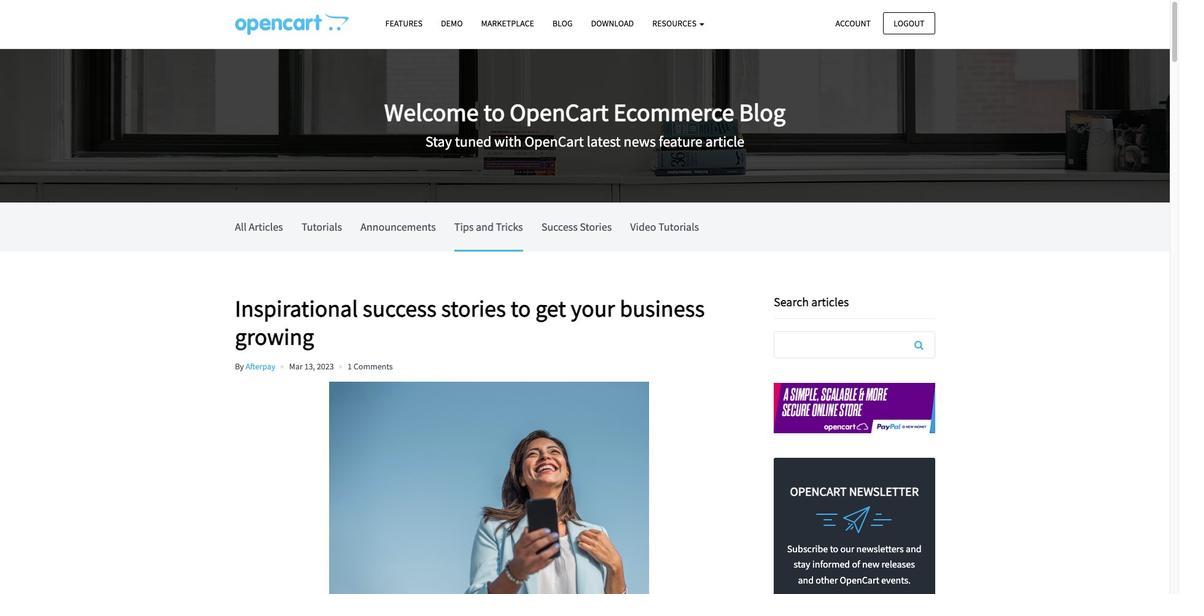 Task type: vqa. For each thing, say whether or not it's contained in the screenshot.
OpenCart within Subscribe to our newsletters and stay informed of new releases and other OpenCart events.
yes



Task type: locate. For each thing, give the bounding box(es) containing it.
blog left 'download'
[[553, 18, 573, 29]]

tutorials right articles
[[302, 220, 342, 234]]

1 vertical spatial blog
[[739, 97, 786, 128]]

features link
[[376, 13, 432, 34]]

opencart right 'with'
[[525, 132, 584, 151]]

informed
[[812, 558, 850, 571]]

to left our
[[830, 543, 839, 555]]

news
[[624, 132, 656, 151]]

None text field
[[775, 332, 935, 358]]

latest
[[587, 132, 621, 151]]

business
[[620, 294, 705, 323]]

articles
[[812, 294, 849, 310]]

new
[[862, 558, 880, 571]]

inspirational success stories to get your business growing link
[[235, 294, 756, 351]]

opencart - blog image
[[235, 13, 349, 35]]

and right tips
[[476, 220, 494, 234]]

blog up article
[[739, 97, 786, 128]]

of
[[852, 558, 860, 571]]

to up 'with'
[[484, 97, 505, 128]]

subscribe
[[787, 543, 828, 555]]

and up releases
[[906, 543, 922, 555]]

1 horizontal spatial blog
[[739, 97, 786, 128]]

to inside 'subscribe to our newsletters and stay informed of new releases and other opencart events.'
[[830, 543, 839, 555]]

opencart
[[510, 97, 609, 128], [525, 132, 584, 151], [790, 484, 847, 499], [840, 574, 880, 586]]

2 horizontal spatial to
[[830, 543, 839, 555]]

13,
[[304, 361, 315, 372]]

marketplace link
[[472, 13, 544, 34]]

our
[[841, 543, 855, 555]]

1
[[348, 361, 352, 372]]

0 vertical spatial and
[[476, 220, 494, 234]]

get
[[536, 294, 566, 323]]

0 horizontal spatial blog
[[553, 18, 573, 29]]

0 horizontal spatial tutorials
[[302, 220, 342, 234]]

tutorials right video on the top
[[659, 220, 699, 234]]

stay
[[794, 558, 811, 571]]

success stories link
[[542, 203, 612, 250]]

stories
[[441, 294, 506, 323]]

feature
[[659, 132, 703, 151]]

opencart down of
[[840, 574, 880, 586]]

0 vertical spatial to
[[484, 97, 505, 128]]

logout
[[894, 18, 925, 29]]

tutorials link
[[302, 203, 342, 250]]

tutorials
[[302, 220, 342, 234], [659, 220, 699, 234]]

growing
[[235, 322, 314, 351]]

and
[[476, 220, 494, 234], [906, 543, 922, 555], [798, 574, 814, 586]]

1 vertical spatial to
[[511, 294, 531, 323]]

0 horizontal spatial and
[[476, 220, 494, 234]]

newsletters
[[857, 543, 904, 555]]

2 vertical spatial and
[[798, 574, 814, 586]]

1 horizontal spatial tutorials
[[659, 220, 699, 234]]

inspirational
[[235, 294, 358, 323]]

1 comments
[[348, 361, 393, 372]]

inspirational success stories to get your business growing image
[[235, 382, 744, 595]]

to left get
[[511, 294, 531, 323]]

afterpay link
[[246, 361, 275, 372]]

2 horizontal spatial and
[[906, 543, 922, 555]]

to inside the welcome to opencart ecommerce blog stay tuned with opencart latest news feature article
[[484, 97, 505, 128]]

announcements link
[[361, 203, 436, 250]]

inspirational success stories to get your business growing
[[235, 294, 705, 351]]

success stories
[[542, 220, 612, 234]]

announcements
[[361, 220, 436, 234]]

0 horizontal spatial to
[[484, 97, 505, 128]]

features
[[385, 18, 423, 29]]

to inside inspirational success stories to get your business growing
[[511, 294, 531, 323]]

and inside 'link'
[[476, 220, 494, 234]]

blog link
[[544, 13, 582, 34]]

1 horizontal spatial and
[[798, 574, 814, 586]]

account
[[836, 18, 871, 29]]

1 tutorials from the left
[[302, 220, 342, 234]]

2023
[[317, 361, 334, 372]]

blog
[[553, 18, 573, 29], [739, 97, 786, 128]]

your
[[571, 294, 615, 323]]

to
[[484, 97, 505, 128], [511, 294, 531, 323], [830, 543, 839, 555]]

2 vertical spatial to
[[830, 543, 839, 555]]

1 horizontal spatial to
[[511, 294, 531, 323]]

and down stay
[[798, 574, 814, 586]]

ecommerce
[[614, 97, 734, 128]]



Task type: describe. For each thing, give the bounding box(es) containing it.
search image
[[915, 340, 924, 350]]

2 tutorials from the left
[[659, 220, 699, 234]]

afterpay
[[246, 361, 275, 372]]

to for subscribe
[[830, 543, 839, 555]]

all articles
[[235, 220, 283, 234]]

mar 13, 2023
[[289, 361, 334, 372]]

success
[[542, 220, 578, 234]]

tricks
[[496, 220, 523, 234]]

opencart newsletter
[[790, 484, 919, 499]]

tuned
[[455, 132, 492, 151]]

opencart up subscribe at the right bottom of page
[[790, 484, 847, 499]]

search articles
[[774, 294, 849, 310]]

download link
[[582, 13, 643, 34]]

account link
[[825, 12, 882, 34]]

by afterpay
[[235, 361, 275, 372]]

with
[[495, 132, 522, 151]]

1 vertical spatial and
[[906, 543, 922, 555]]

all
[[235, 220, 247, 234]]

tips and tricks
[[454, 220, 523, 234]]

article
[[706, 132, 745, 151]]

resources link
[[643, 13, 714, 34]]

tips and tricks link
[[454, 203, 523, 250]]

video tutorials
[[630, 220, 699, 234]]

success
[[363, 294, 437, 323]]

newsletter
[[849, 484, 919, 499]]

demo link
[[432, 13, 472, 34]]

demo
[[441, 18, 463, 29]]

all articles link
[[235, 203, 283, 250]]

download
[[591, 18, 634, 29]]

comments
[[354, 361, 393, 372]]

stay
[[426, 132, 452, 151]]

releases
[[882, 558, 915, 571]]

stories
[[580, 220, 612, 234]]

0 vertical spatial blog
[[553, 18, 573, 29]]

logout link
[[883, 12, 935, 34]]

tips
[[454, 220, 474, 234]]

welcome
[[384, 97, 479, 128]]

subscribe to our newsletters and stay informed of new releases and other opencart events.
[[787, 543, 922, 586]]

mar
[[289, 361, 303, 372]]

welcome to opencart ecommerce blog stay tuned with opencart latest news feature article
[[384, 97, 786, 151]]

opencart up latest
[[510, 97, 609, 128]]

marketplace
[[481, 18, 534, 29]]

other
[[816, 574, 838, 586]]

resources
[[652, 18, 698, 29]]

to for welcome
[[484, 97, 505, 128]]

events.
[[881, 574, 911, 586]]

video
[[630, 220, 656, 234]]

video tutorials link
[[630, 203, 699, 250]]

by
[[235, 361, 244, 372]]

search
[[774, 294, 809, 310]]

blog inside the welcome to opencart ecommerce blog stay tuned with opencart latest news feature article
[[739, 97, 786, 128]]

articles
[[249, 220, 283, 234]]

opencart inside 'subscribe to our newsletters and stay informed of new releases and other opencart events.'
[[840, 574, 880, 586]]



